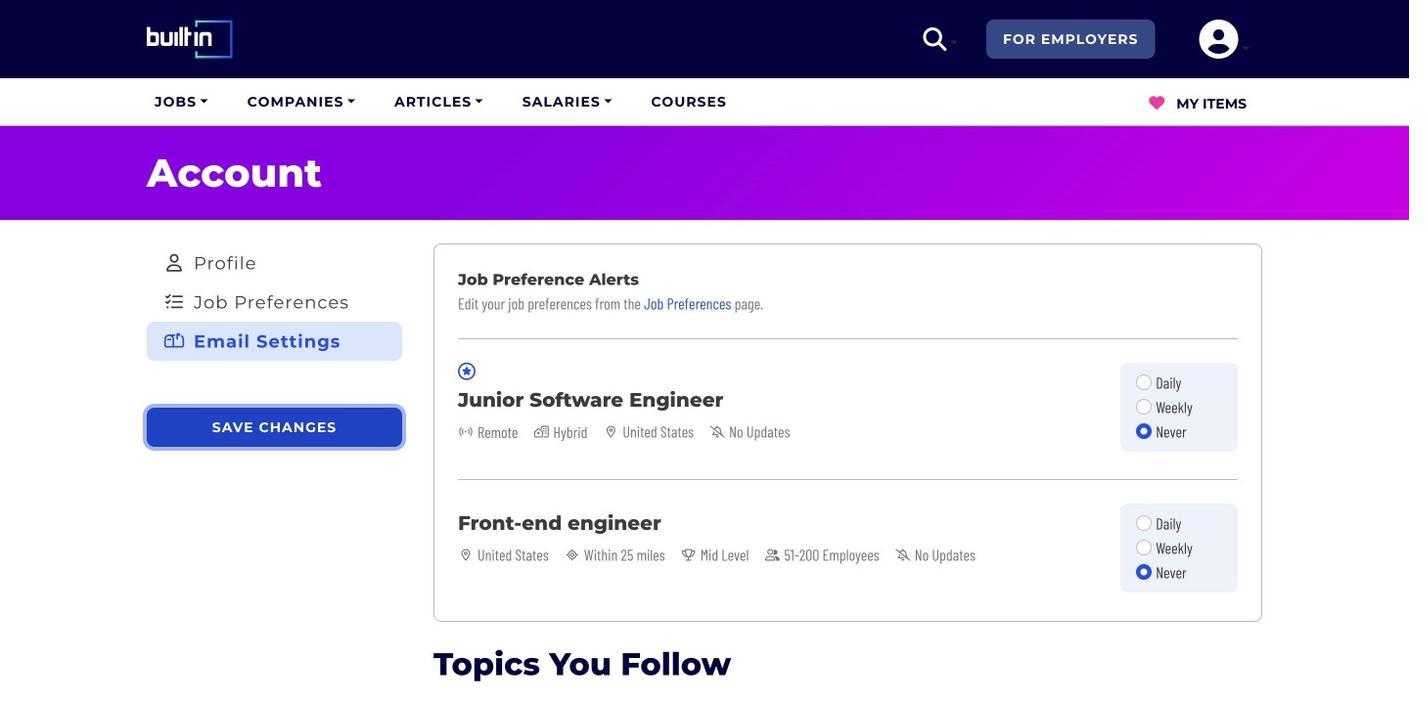 Task type: describe. For each thing, give the bounding box(es) containing it.
1 menu item from the left
[[147, 78, 216, 125]]

4 menu item from the left
[[514, 78, 620, 125]]

built in logo image
[[147, 15, 254, 64]]

solid image
[[1149, 95, 1165, 111]]



Task type: locate. For each thing, give the bounding box(es) containing it.
search button image
[[923, 27, 947, 51]]

5 menu item from the left
[[643, 78, 735, 125]]

2 menu item from the left
[[239, 78, 363, 125]]

regular image
[[458, 363, 476, 381], [534, 426, 549, 438], [607, 426, 615, 438], [765, 549, 780, 561], [896, 549, 910, 561]]

3 menu item from the left
[[387, 78, 491, 125]]

list box
[[147, 244, 402, 361]]

menu item
[[147, 78, 216, 125], [239, 78, 363, 125], [387, 78, 491, 125], [514, 78, 620, 125], [643, 78, 735, 125]]

option
[[147, 322, 402, 361]]

None radio
[[1136, 399, 1152, 415], [1136, 424, 1152, 439], [1136, 516, 1152, 531], [1136, 399, 1152, 415], [1136, 424, 1152, 439], [1136, 516, 1152, 531]]

menu
[[147, 78, 1262, 125]]

None radio
[[1136, 375, 1152, 390], [1136, 540, 1152, 556], [1136, 565, 1152, 580], [1136, 375, 1152, 390], [1136, 540, 1152, 556], [1136, 565, 1152, 580]]

regular image
[[166, 254, 182, 272], [165, 294, 183, 311], [164, 333, 184, 350], [459, 426, 472, 438], [710, 426, 725, 438], [461, 549, 470, 561], [566, 549, 578, 561], [682, 549, 695, 561]]



Task type: vqa. For each thing, say whether or not it's contained in the screenshot.
list box
yes



